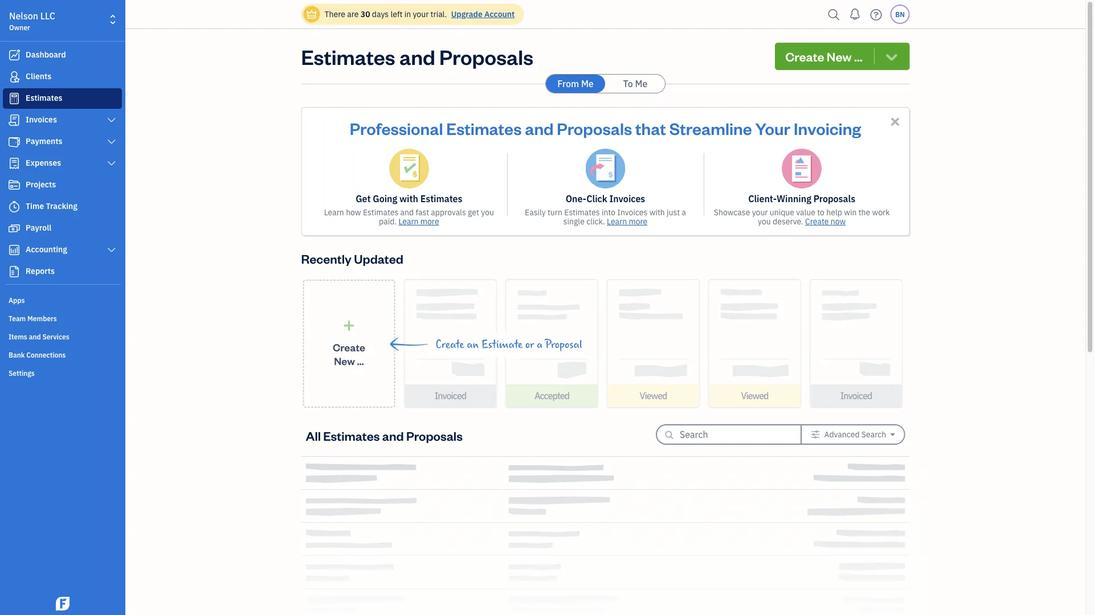 Task type: locate. For each thing, give the bounding box(es) containing it.
0 horizontal spatial …
[[357, 354, 364, 368]]

1 chevron large down image from the top
[[106, 116, 117, 125]]

more down get going with estimates
[[420, 216, 439, 227]]

0 horizontal spatial learn more
[[399, 216, 439, 227]]

chevron large down image up expenses "link"
[[106, 137, 117, 146]]

me right from at the right of page
[[581, 78, 594, 90]]

team members
[[9, 314, 57, 323]]

chart image
[[7, 244, 21, 256]]

proposal
[[545, 338, 582, 351]]

and
[[399, 43, 435, 70], [525, 117, 554, 139], [400, 207, 414, 218], [29, 332, 41, 341], [382, 428, 404, 444]]

that
[[635, 117, 666, 139]]

approvals
[[431, 207, 466, 218]]

2 me from the left
[[635, 78, 648, 90]]

1 horizontal spatial me
[[635, 78, 648, 90]]

invoices inside easily turn estimates into invoices with just a single click.
[[617, 207, 648, 218]]

me for from me
[[581, 78, 594, 90]]

0 horizontal spatial new
[[334, 354, 355, 368]]

main element
[[0, 0, 154, 615]]

projects
[[26, 179, 56, 190]]

more
[[420, 216, 439, 227], [629, 216, 648, 227]]

team members link
[[3, 309, 122, 327]]

chevron large down image inside invoices link
[[106, 116, 117, 125]]

1 learn more from the left
[[399, 216, 439, 227]]

chevron large down image down estimates link
[[106, 116, 117, 125]]

viewed
[[640, 390, 667, 402], [741, 390, 768, 402]]

proposals
[[439, 43, 533, 70], [557, 117, 632, 139], [814, 193, 855, 205], [406, 428, 463, 444]]

with left just
[[649, 207, 665, 218]]

0 horizontal spatial me
[[581, 78, 594, 90]]

1 vertical spatial chevron large down image
[[106, 137, 117, 146]]

client image
[[7, 71, 21, 83]]

you right get
[[481, 207, 494, 218]]

learn more down the one-click invoices
[[607, 216, 648, 227]]

create new … button
[[775, 43, 910, 70], [303, 280, 395, 408]]

paid.
[[379, 216, 397, 227]]

trial.
[[431, 9, 447, 19]]

1 vertical spatial a
[[537, 338, 543, 351]]

client-winning proposals image
[[782, 149, 822, 189]]

clients link
[[3, 67, 122, 87]]

1 vertical spatial with
[[649, 207, 665, 218]]

and inside learn how estimates and fast approvals get you paid.
[[400, 207, 414, 218]]

expense image
[[7, 158, 21, 169]]

one-click invoices image
[[586, 149, 625, 189]]

1 me from the left
[[581, 78, 594, 90]]

get going with estimates
[[356, 193, 462, 205]]

to me
[[623, 78, 648, 90]]

chevron large down image for payments
[[106, 137, 117, 146]]

invoices right into
[[617, 207, 648, 218]]

your down the client-
[[752, 207, 768, 218]]

0 vertical spatial your
[[413, 9, 429, 19]]

create new … down search icon
[[785, 48, 863, 64]]

0 horizontal spatial a
[[537, 338, 543, 351]]

updated
[[354, 250, 403, 267]]

days
[[372, 9, 389, 19]]

invoiced
[[435, 390, 466, 402], [840, 390, 872, 402]]

1 horizontal spatial you
[[758, 216, 771, 227]]

team
[[9, 314, 26, 323]]

0 horizontal spatial viewed
[[640, 390, 667, 402]]

0 horizontal spatial create new … button
[[303, 280, 395, 408]]

0 vertical spatial a
[[682, 207, 686, 218]]

1 horizontal spatial your
[[752, 207, 768, 218]]

0 horizontal spatial your
[[413, 9, 429, 19]]

learn for get going with estimates
[[399, 216, 419, 227]]

win
[[844, 207, 857, 218]]

1 vertical spatial your
[[752, 207, 768, 218]]

learn right paid.
[[399, 216, 419, 227]]

you down the client-
[[758, 216, 771, 227]]

chevron large down image down payroll link
[[106, 246, 117, 255]]

new
[[827, 48, 852, 64], [334, 354, 355, 368]]

your right the in
[[413, 9, 429, 19]]

1 horizontal spatial invoiced
[[840, 390, 872, 402]]

estimates link
[[3, 88, 122, 109]]

chevron large down image inside expenses "link"
[[106, 159, 117, 168]]

apps link
[[3, 291, 122, 308]]

new down plus icon
[[334, 354, 355, 368]]

0 vertical spatial …
[[854, 48, 863, 64]]

an
[[467, 338, 479, 351]]

estimate
[[481, 338, 523, 351]]

invoicing
[[794, 117, 861, 139]]

a right or
[[537, 338, 543, 351]]

1 horizontal spatial viewed
[[741, 390, 768, 402]]

nelson
[[9, 10, 38, 22]]

learn
[[324, 207, 344, 218], [399, 216, 419, 227], [607, 216, 627, 227]]

2 more from the left
[[629, 216, 648, 227]]

bn button
[[890, 5, 910, 24]]

the
[[859, 207, 870, 218]]

2 learn more from the left
[[607, 216, 648, 227]]

0 horizontal spatial learn
[[324, 207, 344, 218]]

1 horizontal spatial create new … button
[[775, 43, 910, 70]]

payment image
[[7, 136, 21, 148]]

1 horizontal spatial more
[[629, 216, 648, 227]]

more for with
[[420, 216, 439, 227]]

2 invoiced from the left
[[840, 390, 872, 402]]

0 vertical spatial create new … button
[[775, 43, 910, 70]]

invoice image
[[7, 115, 21, 126]]

create new …
[[785, 48, 863, 64], [333, 341, 365, 368]]

2 vertical spatial invoices
[[617, 207, 648, 218]]

recently updated
[[301, 250, 403, 267]]

0 vertical spatial chevron large down image
[[106, 116, 117, 125]]

invoices up into
[[609, 193, 645, 205]]

1 vertical spatial create new …
[[333, 341, 365, 368]]

invoices
[[26, 114, 57, 125], [609, 193, 645, 205], [617, 207, 648, 218]]

a inside easily turn estimates into invoices with just a single click.
[[682, 207, 686, 218]]

me right to
[[635, 78, 648, 90]]

2 viewed from the left
[[741, 390, 768, 402]]

1 horizontal spatial learn more
[[607, 216, 648, 227]]

1 vertical spatial new
[[334, 354, 355, 368]]

chevron large down image inside payments link
[[106, 137, 117, 146]]

more right into
[[629, 216, 648, 227]]

expenses
[[26, 158, 61, 168]]

learn left how
[[324, 207, 344, 218]]

0 horizontal spatial more
[[420, 216, 439, 227]]

freshbooks image
[[54, 597, 72, 611]]

services
[[42, 332, 69, 341]]

chevron large down image up projects 'link'
[[106, 159, 117, 168]]

2 chevron large down image from the top
[[106, 137, 117, 146]]

account
[[484, 9, 515, 19]]

learn right click.
[[607, 216, 627, 227]]

create new … button for estimates and proposals
[[775, 43, 910, 70]]

learn more down get going with estimates
[[399, 216, 439, 227]]

chevrondown image
[[884, 48, 900, 64]]

items and services
[[9, 332, 69, 341]]

with
[[399, 193, 418, 205], [649, 207, 665, 218]]

money image
[[7, 223, 21, 234]]

1 horizontal spatial with
[[649, 207, 665, 218]]

0 horizontal spatial with
[[399, 193, 418, 205]]

to
[[623, 78, 633, 90]]

create new … down plus icon
[[333, 341, 365, 368]]

1 horizontal spatial create new …
[[785, 48, 863, 64]]

chevron large down image
[[106, 116, 117, 125], [106, 137, 117, 146]]

new down search icon
[[827, 48, 852, 64]]

1 vertical spatial chevron large down image
[[106, 246, 117, 255]]

me
[[581, 78, 594, 90], [635, 78, 648, 90]]

2 horizontal spatial learn
[[607, 216, 627, 227]]

accepted
[[534, 390, 569, 402]]

project image
[[7, 180, 21, 191]]

invoices up payments
[[26, 114, 57, 125]]

0 horizontal spatial you
[[481, 207, 494, 218]]

0 vertical spatial invoices
[[26, 114, 57, 125]]

0 horizontal spatial create new …
[[333, 341, 365, 368]]

caretdown image
[[890, 430, 895, 439]]

learn more
[[399, 216, 439, 227], [607, 216, 648, 227]]

with up learn how estimates and fast approvals get you paid.
[[399, 193, 418, 205]]

1 vertical spatial create new … button
[[303, 280, 395, 408]]

your
[[413, 9, 429, 19], [752, 207, 768, 218]]

0 vertical spatial new
[[827, 48, 852, 64]]

1 horizontal spatial learn
[[399, 216, 419, 227]]

1 horizontal spatial a
[[682, 207, 686, 218]]

your inside showcase your unique value to help win the work you deserve.
[[752, 207, 768, 218]]

time tracking
[[26, 201, 77, 211]]

1 chevron large down image from the top
[[106, 159, 117, 168]]

nelson llc owner
[[9, 10, 55, 32]]

recently
[[301, 250, 352, 267]]

1 vertical spatial …
[[357, 354, 364, 368]]

chevron large down image for expenses
[[106, 159, 117, 168]]

with inside easily turn estimates into invoices with just a single click.
[[649, 207, 665, 218]]

chevron large down image
[[106, 159, 117, 168], [106, 246, 117, 255]]

estimates
[[301, 43, 395, 70], [26, 93, 62, 103], [446, 117, 522, 139], [420, 193, 462, 205], [363, 207, 398, 218], [564, 207, 600, 218], [323, 428, 380, 444]]

timer image
[[7, 201, 21, 213]]

one-
[[566, 193, 586, 205]]

you
[[481, 207, 494, 218], [758, 216, 771, 227]]

2 chevron large down image from the top
[[106, 246, 117, 255]]

items and services link
[[3, 328, 122, 345]]

a right just
[[682, 207, 686, 218]]

going
[[373, 193, 397, 205]]

winning
[[777, 193, 811, 205]]

create new … button for create an estimate or a proposal
[[303, 280, 395, 408]]

unique
[[770, 207, 794, 218]]

you inside learn how estimates and fast approvals get you paid.
[[481, 207, 494, 218]]

0 horizontal spatial invoiced
[[435, 390, 466, 402]]

1 more from the left
[[420, 216, 439, 227]]

a
[[682, 207, 686, 218], [537, 338, 543, 351]]

0 vertical spatial chevron large down image
[[106, 159, 117, 168]]



Task type: vqa. For each thing, say whether or not it's contained in the screenshot.
11
no



Task type: describe. For each thing, give the bounding box(es) containing it.
payments link
[[3, 132, 122, 152]]

expenses link
[[3, 153, 122, 174]]

0 vertical spatial create new …
[[785, 48, 863, 64]]

settings link
[[3, 364, 122, 381]]

from me
[[557, 78, 594, 90]]

notifications image
[[846, 3, 864, 26]]

value
[[796, 207, 815, 218]]

bank connections link
[[3, 346, 122, 363]]

estimates inside main element
[[26, 93, 62, 103]]

easily
[[525, 207, 546, 218]]

reports
[[26, 266, 55, 276]]

items
[[9, 332, 27, 341]]

settings image
[[811, 430, 820, 439]]

dashboard link
[[3, 45, 122, 66]]

there
[[325, 9, 345, 19]]

to
[[817, 207, 825, 218]]

showcase
[[714, 207, 750, 218]]

bank connections
[[9, 350, 66, 360]]

advanced search button
[[802, 426, 904, 444]]

accounting
[[26, 244, 67, 255]]

left
[[391, 9, 403, 19]]

and inside main element
[[29, 332, 41, 341]]

1 invoiced from the left
[[435, 390, 466, 402]]

bank
[[9, 350, 25, 360]]

plus image
[[342, 320, 356, 332]]

your
[[755, 117, 790, 139]]

to me link
[[606, 75, 665, 93]]

time tracking link
[[3, 197, 122, 217]]

payroll link
[[3, 218, 122, 239]]

turn
[[548, 207, 562, 218]]

get going with estimates image
[[389, 149, 429, 189]]

deserve.
[[773, 216, 803, 227]]

search
[[862, 429, 886, 440]]

chevron large down image for invoices
[[106, 116, 117, 125]]

apps
[[9, 296, 25, 305]]

advanced
[[824, 429, 860, 440]]

how
[[346, 207, 361, 218]]

upgrade
[[451, 9, 483, 19]]

connections
[[26, 350, 66, 360]]

get
[[468, 207, 479, 218]]

work
[[872, 207, 890, 218]]

into
[[602, 207, 615, 218]]

from
[[557, 78, 579, 90]]

estimate image
[[7, 93, 21, 104]]

chevron large down image for accounting
[[106, 246, 117, 255]]

Search text field
[[680, 426, 782, 444]]

in
[[404, 9, 411, 19]]

estimates inside learn how estimates and fast approvals get you paid.
[[363, 207, 398, 218]]

accounting link
[[3, 240, 122, 260]]

create now
[[805, 216, 846, 227]]

or
[[525, 338, 534, 351]]

now
[[831, 216, 846, 227]]

1 viewed from the left
[[640, 390, 667, 402]]

settings
[[9, 369, 35, 378]]

advanced search
[[824, 429, 886, 440]]

crown image
[[306, 8, 318, 20]]

invoices inside main element
[[26, 114, 57, 125]]

fast
[[416, 207, 429, 218]]

learn for one-click invoices
[[607, 216, 627, 227]]

click.
[[586, 216, 605, 227]]

reports link
[[3, 262, 122, 282]]

professional
[[350, 117, 443, 139]]

learn inside learn how estimates and fast approvals get you paid.
[[324, 207, 344, 218]]

client-
[[748, 193, 777, 205]]

1 vertical spatial invoices
[[609, 193, 645, 205]]

all estimates and proposals
[[306, 428, 463, 444]]

client-winning proposals
[[748, 193, 855, 205]]

owner
[[9, 23, 30, 32]]

dashboard image
[[7, 50, 21, 61]]

create an estimate or a proposal
[[436, 338, 582, 351]]

1 horizontal spatial new
[[827, 48, 852, 64]]

me for to me
[[635, 78, 648, 90]]

time
[[26, 201, 44, 211]]

llc
[[40, 10, 55, 22]]

0 vertical spatial with
[[399, 193, 418, 205]]

just
[[667, 207, 680, 218]]

one-click invoices
[[566, 193, 645, 205]]

search image
[[825, 6, 843, 23]]

learn more for invoices
[[607, 216, 648, 227]]

get
[[356, 193, 371, 205]]

invoices link
[[3, 110, 122, 130]]

click
[[586, 193, 607, 205]]

go to help image
[[867, 6, 885, 23]]

easily turn estimates into invoices with just a single click.
[[525, 207, 686, 227]]

all
[[306, 428, 321, 444]]

learn more for with
[[399, 216, 439, 227]]

1 horizontal spatial …
[[854, 48, 863, 64]]

new inside create new …
[[334, 354, 355, 368]]

estimates and proposals
[[301, 43, 533, 70]]

dashboard
[[26, 49, 66, 60]]

from me link
[[546, 75, 605, 93]]

clients
[[26, 71, 51, 81]]

there are 30 days left in your trial. upgrade account
[[325, 9, 515, 19]]

more for invoices
[[629, 216, 648, 227]]

help
[[826, 207, 842, 218]]

members
[[27, 314, 57, 323]]

upgrade account link
[[449, 9, 515, 19]]

payments
[[26, 136, 62, 146]]

streamline
[[669, 117, 752, 139]]

close image
[[889, 115, 902, 128]]

showcase your unique value to help win the work you deserve.
[[714, 207, 890, 227]]

estimates inside easily turn estimates into invoices with just a single click.
[[564, 207, 600, 218]]

professional estimates and proposals that streamline your invoicing
[[350, 117, 861, 139]]

projects link
[[3, 175, 122, 195]]

learn how estimates and fast approvals get you paid.
[[324, 207, 494, 227]]

you inside showcase your unique value to help win the work you deserve.
[[758, 216, 771, 227]]

report image
[[7, 266, 21, 278]]

bn
[[895, 10, 905, 19]]

tracking
[[46, 201, 77, 211]]

single
[[563, 216, 585, 227]]



